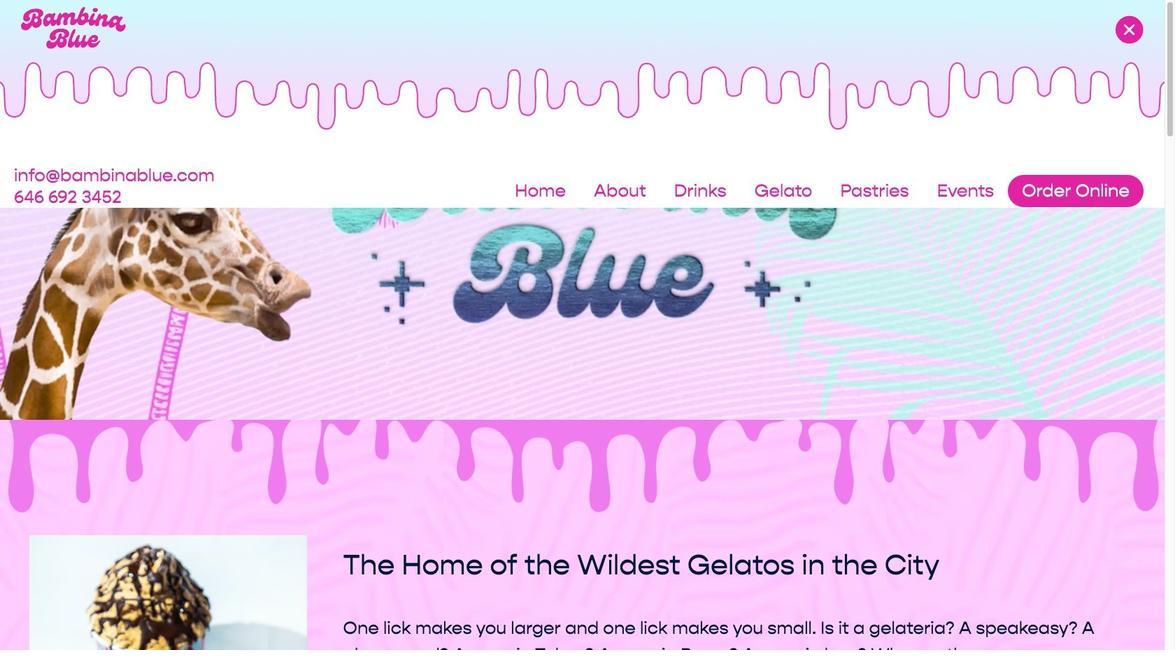 Task type: locate. For each thing, give the bounding box(es) containing it.
svg image
[[1128, 67, 1144, 83]]



Task type: vqa. For each thing, say whether or not it's contained in the screenshot.
svg icon
yes



